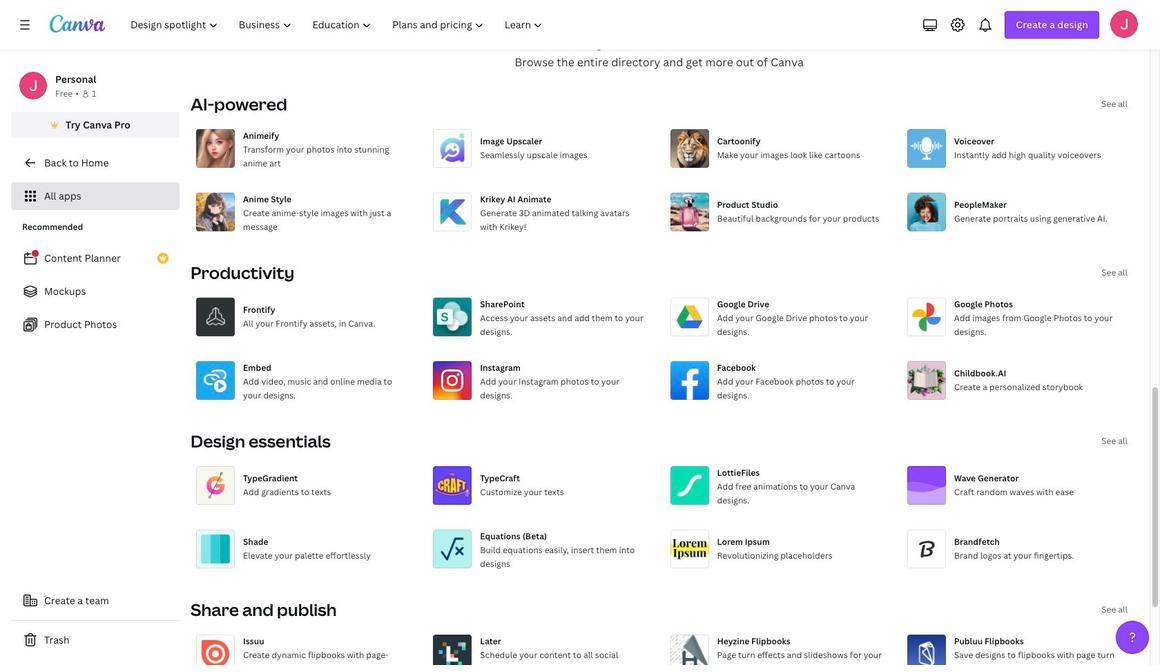 Task type: locate. For each thing, give the bounding box(es) containing it.
list
[[11, 245, 180, 339]]

top level navigation element
[[122, 11, 555, 39]]



Task type: vqa. For each thing, say whether or not it's contained in the screenshot.
Top level navigation element
yes



Task type: describe. For each thing, give the bounding box(es) containing it.
james peterson image
[[1111, 10, 1139, 38]]



